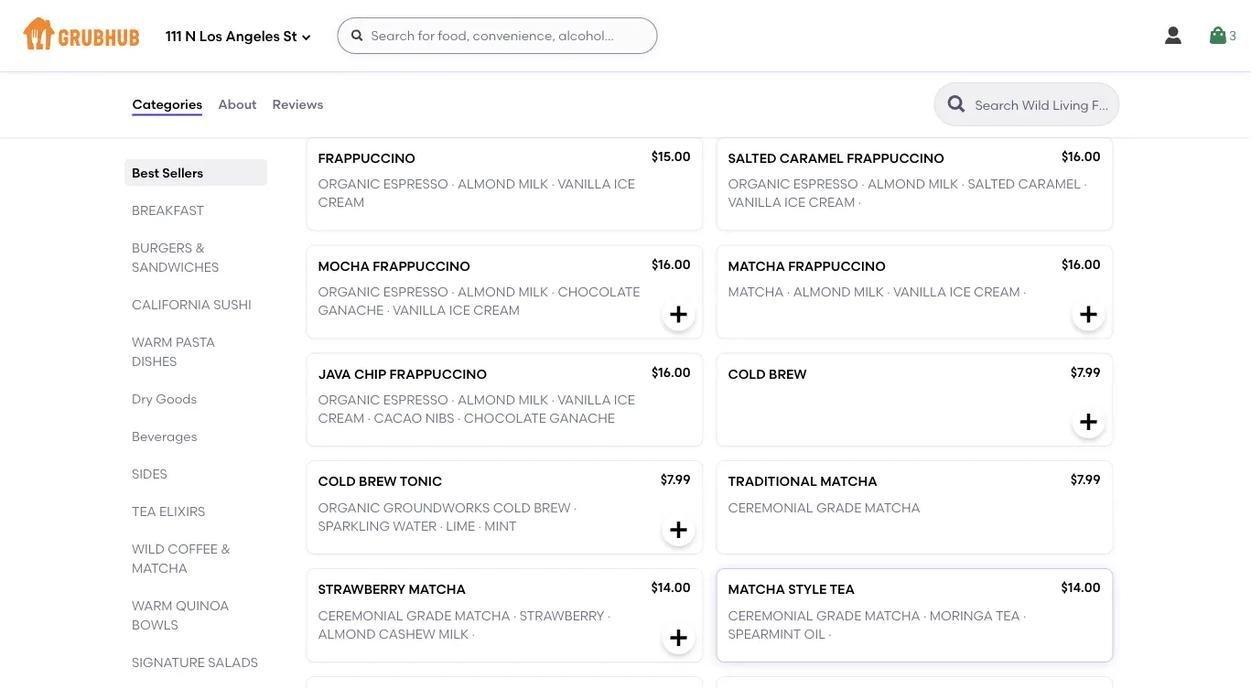 Task type: vqa. For each thing, say whether or not it's contained in the screenshot.
JAVA
yes



Task type: describe. For each thing, give the bounding box(es) containing it.
categories
[[132, 96, 203, 112]]

milk for organic espresso · almond milk · vanilla ice cream
[[519, 176, 549, 192]]

burgers
[[131, 240, 192, 256]]

chocolate for organic espresso · almond milk · chocolate ganache  · vanilla ice cream
[[558, 284, 641, 300]]

cream inside organic espresso · almond milk · vanilla ice cream
[[318, 195, 365, 210]]

about button
[[217, 71, 258, 137]]

style
[[789, 582, 827, 598]]

0 vertical spatial strawberry
[[318, 582, 406, 598]]

strawberry matcha
[[318, 582, 466, 598]]

organic espresso · almond milk · vanilla ice cream
[[318, 176, 636, 210]]

Search Wild Living Foods search field
[[974, 96, 1114, 114]]

los
[[199, 29, 222, 45]]

organic espresso · almond milk · salted caramel · vanilla ice cream ·
[[729, 176, 1088, 210]]

california sushi
[[131, 297, 251, 312]]

matcha frappuccino
[[729, 258, 886, 274]]

warm pasta dishes tab
[[131, 332, 260, 371]]

tonic
[[400, 474, 442, 490]]

burgers & sandwiches tab
[[131, 238, 260, 277]]

cafe mocha
[[318, 42, 407, 58]]

milk for organic espresso · almond milk · chocolate ganache ·
[[519, 68, 549, 84]]

wild coffee & matcha tab
[[131, 539, 260, 578]]

beverages tab
[[131, 427, 260, 446]]

signature salads tab
[[131, 653, 260, 672]]

$7.99 for ceremonial grade matcha
[[1071, 472, 1101, 488]]

& inside burgers & sandwiches
[[195, 240, 205, 256]]

espresso for organic espresso · almond milk · salted caramel · vanilla ice cream ·
[[794, 176, 859, 192]]

cream inside organic espresso · almond milk · salted caramel · vanilla ice cream ·
[[809, 195, 856, 210]]

ganache for organic espresso · almond milk · chocolate ganache ·
[[318, 87, 384, 102]]

salads
[[208, 655, 258, 670]]

cafe
[[318, 42, 353, 58]]

$14.00 for ceremonial grade matcha · moringa tea · spearmint oil ·
[[1062, 580, 1101, 596]]

cacao
[[374, 411, 423, 426]]

best
[[131, 165, 159, 180]]

beverages
[[131, 429, 197, 444]]

matcha · almond milk · vanilla ice cream ·
[[729, 284, 1027, 300]]

tea elixirs tab
[[131, 502, 260, 521]]

grade for strawberry matcha
[[407, 608, 452, 624]]

espresso for organic espresso · almond milk · chocolate ganache  · vanilla ice cream
[[384, 284, 449, 300]]

organic inside organic espresso · cashew milk · honey · cinnamon
[[729, 68, 791, 84]]

coffee
[[167, 541, 217, 557]]

search icon image
[[946, 93, 968, 115]]

almond for salted caramel frappuccino
[[868, 176, 926, 192]]

sellers
[[162, 165, 203, 180]]

vanilla inside organic espresso · almond milk · vanilla ice cream
[[558, 176, 611, 192]]

$16.00 for matcha · almond milk · vanilla ice cream ·
[[1062, 256, 1101, 272]]

water
[[393, 519, 437, 534]]

organic for organic espresso · almond milk · vanilla ice cream
[[318, 176, 381, 192]]

goods
[[156, 391, 197, 407]]

organic espresso · cashew milk · honey · cinnamon
[[729, 68, 1019, 102]]

chip
[[354, 366, 387, 382]]

reviews button
[[272, 71, 324, 137]]

vanilla inside organic espresso · almond milk · salted caramel · vanilla ice cream ·
[[729, 195, 782, 210]]

ceremonial for matcha
[[729, 608, 814, 624]]

warm quinoa bowls
[[131, 598, 229, 633]]

cinnamon
[[729, 87, 803, 102]]

organic espresso · almond milk · chocolate ganache ·
[[318, 68, 641, 102]]

warm for warm pasta dishes
[[131, 334, 172, 350]]

organic espresso · cashew milk · honey · cinnamon button
[[718, 30, 1113, 122]]

quinoa
[[175, 598, 229, 614]]

1 vertical spatial mocha
[[318, 258, 370, 274]]

grade for traditional matcha
[[817, 500, 862, 516]]

best sellers tab
[[131, 163, 260, 182]]

moringa
[[930, 608, 993, 624]]

warm pasta dishes
[[131, 334, 215, 369]]

tea inside 'tab'
[[131, 504, 156, 519]]

organic for organic espresso · almond milk · chocolate ganache  · vanilla ice cream
[[318, 284, 381, 300]]

dry goods
[[131, 391, 197, 407]]

tea inside ceremonial grade matcha · moringa tea · spearmint oil ·
[[996, 608, 1021, 624]]

ceremonial grade matcha
[[729, 500, 921, 516]]

nibs
[[426, 411, 455, 426]]

cold for cold brew tonic
[[318, 474, 356, 490]]

matcha inside ceremonial grade matcha · moringa tea · spearmint oil ·
[[865, 608, 921, 624]]

signature
[[131, 655, 204, 670]]

categories button
[[131, 71, 203, 137]]

almond for mocha frappuccino
[[458, 284, 516, 300]]

frappuccino up organic espresso · almond milk · chocolate ganache  · vanilla ice cream
[[373, 258, 471, 274]]

salted caramel frappuccino
[[729, 150, 945, 166]]

salted inside organic espresso · almond milk · salted caramel · vanilla ice cream ·
[[968, 176, 1016, 192]]

ice inside organic espresso · almond milk · vanilla ice cream ·  cacao nibs · chocolate ganache
[[614, 392, 636, 408]]

california
[[131, 297, 210, 312]]

about
[[218, 96, 257, 112]]

matcha inside ceremonial grade matcha · strawberry · almond cashew milk ·
[[455, 608, 511, 624]]

cream inside organic espresso · almond milk · chocolate ganache  · vanilla ice cream
[[474, 303, 520, 318]]

3
[[1230, 28, 1237, 43]]

espresso inside organic espresso · cashew milk · honey · cinnamon
[[794, 68, 859, 84]]

java chip frappuccino
[[318, 366, 487, 382]]

0 vertical spatial mocha
[[356, 42, 407, 58]]

ceremonial grade matcha · strawberry · almond cashew milk ·
[[318, 608, 611, 642]]

brew for cold brew tonic
[[359, 474, 397, 490]]

dishes
[[131, 353, 177, 369]]

organic groundworks cold brew · sparkling water · lime · mint
[[318, 500, 577, 534]]

wild
[[131, 541, 164, 557]]

espresso for organic espresso · almond milk · vanilla ice cream ·  cacao nibs · chocolate ganache
[[384, 392, 449, 408]]

111 n los angeles st
[[166, 29, 297, 45]]

frappuccino up nibs at bottom left
[[390, 366, 487, 382]]

Search for food, convenience, alcohol... search field
[[337, 17, 658, 54]]

wild coffee & matcha
[[131, 541, 230, 576]]

milk for organic espresso · almond milk · vanilla ice cream ·  cacao nibs · chocolate ganache
[[519, 392, 549, 408]]

& inside wild coffee & matcha
[[220, 541, 230, 557]]

0 horizontal spatial caramel
[[780, 150, 844, 166]]

cold brew
[[729, 366, 807, 382]]

ganache for organic espresso · almond milk · chocolate ganache  · vanilla ice cream
[[318, 303, 384, 318]]

mocha frappuccino
[[318, 258, 471, 274]]

cold for cold brew
[[729, 366, 766, 382]]

almond inside ceremonial grade matcha · strawberry · almond cashew milk ·
[[318, 627, 376, 642]]

traditional matcha
[[729, 474, 878, 490]]

sandwiches
[[131, 259, 219, 275]]



Task type: locate. For each thing, give the bounding box(es) containing it.
2 warm from the top
[[131, 598, 172, 614]]

1 horizontal spatial &
[[220, 541, 230, 557]]

almond for frappuccino
[[458, 176, 516, 192]]

warm inside warm quinoa bowls
[[131, 598, 172, 614]]

almond inside organic espresso · almond milk · vanilla ice cream
[[458, 176, 516, 192]]

grade inside ceremonial grade matcha · strawberry · almond cashew milk ·
[[407, 608, 452, 624]]

milk inside organic espresso · cashew milk · honey · cinnamon
[[928, 68, 958, 84]]

caramel
[[780, 150, 844, 166], [1019, 176, 1081, 192]]

0 vertical spatial &
[[195, 240, 205, 256]]

1 horizontal spatial strawberry
[[520, 608, 605, 624]]

cashew inside ceremonial grade matcha · strawberry · almond cashew milk ·
[[379, 627, 436, 642]]

brew inside organic groundworks cold brew · sparkling water · lime · mint
[[534, 500, 571, 516]]

pasta
[[175, 334, 215, 350]]

cold inside organic groundworks cold brew · sparkling water · lime · mint
[[493, 500, 531, 516]]

organic espresso · almond milk · vanilla ice cream ·  cacao nibs · chocolate ganache
[[318, 392, 636, 426]]

0 vertical spatial caramel
[[780, 150, 844, 166]]

reviews
[[273, 96, 324, 112]]

ganache inside organic espresso · almond milk · vanilla ice cream ·  cacao nibs · chocolate ganache
[[550, 411, 615, 426]]

$7.99 for organic groundworks cold brew · sparkling water · lime · mint
[[661, 472, 691, 488]]

espresso for organic espresso · almond milk · chocolate ganache ·
[[384, 68, 449, 84]]

lime
[[446, 519, 475, 534]]

warm for warm quinoa bowls
[[131, 598, 172, 614]]

warm quinoa bowls tab
[[131, 596, 260, 635]]

1 horizontal spatial brew
[[534, 500, 571, 516]]

ceremonial
[[729, 500, 814, 516], [318, 608, 403, 624], [729, 608, 814, 624]]

0 horizontal spatial salted
[[729, 150, 777, 166]]

matcha style tea
[[729, 582, 855, 598]]

vanilla
[[558, 176, 611, 192], [729, 195, 782, 210], [894, 284, 947, 300], [393, 303, 446, 318], [558, 392, 611, 408]]

warm inside warm pasta dishes
[[131, 334, 172, 350]]

cashew inside organic espresso · cashew milk · honey · cinnamon
[[868, 68, 925, 84]]

frappuccino down reviews 'button'
[[318, 150, 416, 166]]

grade down strawberry matcha
[[407, 608, 452, 624]]

warm up dishes
[[131, 334, 172, 350]]

mocha
[[356, 42, 407, 58], [318, 258, 370, 274]]

1 horizontal spatial caramel
[[1019, 176, 1081, 192]]

tea
[[131, 504, 156, 519], [830, 582, 855, 598], [996, 608, 1021, 624]]

salted down cinnamon
[[729, 150, 777, 166]]

milk for organic espresso · almond milk · chocolate ganache  · vanilla ice cream
[[519, 284, 549, 300]]

organic inside organic espresso · almond milk · chocolate ganache  · vanilla ice cream
[[318, 284, 381, 300]]

ceremonial for strawberry
[[318, 608, 403, 624]]

1 vertical spatial warm
[[131, 598, 172, 614]]

grade inside ceremonial grade matcha · moringa tea · spearmint oil ·
[[817, 608, 862, 624]]

chocolate
[[558, 68, 641, 84], [558, 284, 641, 300], [464, 411, 547, 426]]

ceremonial down strawberry matcha
[[318, 608, 403, 624]]

organic inside organic espresso · almond milk · salted caramel · vanilla ice cream ·
[[729, 176, 791, 192]]

1 vertical spatial cashew
[[379, 627, 436, 642]]

sparkling
[[318, 519, 390, 534]]

ceremonial inside ceremonial grade matcha · strawberry · almond cashew milk ·
[[318, 608, 403, 624]]

& right the coffee
[[220, 541, 230, 557]]

espresso inside organic espresso · almond milk · vanilla ice cream ·  cacao nibs · chocolate ganache
[[384, 392, 449, 408]]

frappuccino up matcha · almond milk · vanilla ice cream ·
[[789, 258, 886, 274]]

warm up bowls
[[131, 598, 172, 614]]

tea up wild
[[131, 504, 156, 519]]

0 vertical spatial cashew
[[868, 68, 925, 84]]

ceremonial inside ceremonial grade matcha · moringa tea · spearmint oil ·
[[729, 608, 814, 624]]

espresso inside organic espresso · almond milk · vanilla ice cream
[[384, 176, 449, 192]]

2 horizontal spatial brew
[[769, 366, 807, 382]]

cashew
[[868, 68, 925, 84], [379, 627, 436, 642]]

ceremonial for traditional
[[729, 500, 814, 516]]

chocolate inside organic espresso · almond milk · chocolate ganache ·
[[558, 68, 641, 84]]

organic for organic espresso · almond milk · salted caramel · vanilla ice cream ·
[[729, 176, 791, 192]]

organic inside organic espresso · almond milk · chocolate ganache ·
[[318, 68, 381, 84]]

signature salads
[[131, 655, 258, 670]]

2 vertical spatial cold
[[493, 500, 531, 516]]

dry
[[131, 391, 152, 407]]

111
[[166, 29, 182, 45]]

1 $14.00 from the left
[[652, 580, 691, 596]]

1 vertical spatial caramel
[[1019, 176, 1081, 192]]

breakfast tab
[[131, 201, 260, 220]]

tea elixirs
[[131, 504, 205, 519]]

·
[[452, 68, 455, 84], [552, 68, 555, 84], [862, 68, 865, 84], [961, 68, 964, 84], [1016, 68, 1019, 84], [387, 87, 390, 102], [452, 176, 455, 192], [552, 176, 555, 192], [862, 176, 865, 192], [962, 176, 965, 192], [1085, 176, 1088, 192], [859, 195, 862, 210], [452, 284, 455, 300], [552, 284, 555, 300], [787, 284, 791, 300], [888, 284, 891, 300], [1024, 284, 1027, 300], [387, 303, 390, 318], [452, 392, 455, 408], [552, 392, 555, 408], [368, 411, 371, 426], [458, 411, 461, 426], [574, 500, 577, 516], [440, 519, 443, 534], [479, 519, 482, 534], [514, 608, 517, 624], [608, 608, 611, 624], [924, 608, 927, 624], [1024, 608, 1027, 624], [472, 627, 475, 642], [829, 627, 832, 642]]

caramel down cinnamon
[[780, 150, 844, 166]]

chocolate inside organic espresso · almond milk · chocolate ganache  · vanilla ice cream
[[558, 284, 641, 300]]

vanilla inside organic espresso · almond milk · vanilla ice cream ·  cacao nibs · chocolate ganache
[[558, 392, 611, 408]]

frappuccino up organic espresso · almond milk · salted caramel · vanilla ice cream · on the top of the page
[[847, 150, 945, 166]]

0 horizontal spatial &
[[195, 240, 205, 256]]

espresso up mocha frappuccino
[[384, 176, 449, 192]]

groundworks
[[384, 500, 490, 516]]

2 $14.00 from the left
[[1062, 580, 1101, 596]]

organic inside organic groundworks cold brew · sparkling water · lime · mint
[[318, 500, 381, 516]]

organic inside organic espresso · almond milk · vanilla ice cream
[[318, 176, 381, 192]]

milk inside organic espresso · almond milk · vanilla ice cream ·  cacao nibs · chocolate ganache
[[519, 392, 549, 408]]

$16.00 for organic espresso · almond milk · vanilla ice cream ·  cacao nibs · chocolate ganache
[[652, 364, 691, 380]]

milk inside organic espresso · almond milk · vanilla ice cream
[[519, 176, 549, 192]]

0 horizontal spatial $14.00
[[652, 580, 691, 596]]

milk inside organic espresso · almond milk · chocolate ganache  · vanilla ice cream
[[519, 284, 549, 300]]

traditional
[[729, 474, 818, 490]]

2 vertical spatial chocolate
[[464, 411, 547, 426]]

elixirs
[[159, 504, 205, 519]]

svg image inside 3 button
[[1208, 25, 1230, 47]]

almond for cafe mocha
[[458, 68, 516, 84]]

espresso down mocha frappuccino
[[384, 284, 449, 300]]

almond inside organic espresso · almond milk · salted caramel · vanilla ice cream ·
[[868, 176, 926, 192]]

st
[[283, 29, 297, 45]]

ceremonial up spearmint on the right of page
[[729, 608, 814, 624]]

1 vertical spatial brew
[[359, 474, 397, 490]]

1 vertical spatial cold
[[318, 474, 356, 490]]

tea right "style"
[[830, 582, 855, 598]]

espresso inside organic espresso · almond milk · chocolate ganache ·
[[384, 68, 449, 84]]

angeles
[[226, 29, 280, 45]]

cream inside organic espresso · almond milk · vanilla ice cream ·  cacao nibs · chocolate ganache
[[318, 411, 365, 426]]

ganache inside organic espresso · almond milk · chocolate ganache  · vanilla ice cream
[[318, 303, 384, 318]]

breakfast
[[131, 202, 204, 218]]

0 horizontal spatial tea
[[131, 504, 156, 519]]

milk inside ceremonial grade matcha · strawberry · almond cashew milk ·
[[439, 627, 469, 642]]

1 warm from the top
[[131, 334, 172, 350]]

best sellers
[[131, 165, 203, 180]]

milk inside organic espresso · almond milk · chocolate ganache ·
[[519, 68, 549, 84]]

ganache inside organic espresso · almond milk · chocolate ganache ·
[[318, 87, 384, 102]]

almond for java chip frappuccino
[[458, 392, 516, 408]]

0 vertical spatial tea
[[131, 504, 156, 519]]

1 horizontal spatial cashew
[[868, 68, 925, 84]]

chocolate for organic espresso · almond milk · chocolate ganache ·
[[558, 68, 641, 84]]

organic inside organic espresso · almond milk · vanilla ice cream ·  cacao nibs · chocolate ganache
[[318, 392, 381, 408]]

milk inside organic espresso · almond milk · salted caramel · vanilla ice cream ·
[[929, 176, 959, 192]]

1 vertical spatial chocolate
[[558, 284, 641, 300]]

espresso up 'cacao' on the bottom left of the page
[[384, 392, 449, 408]]

0 vertical spatial brew
[[769, 366, 807, 382]]

brew for cold brew
[[769, 366, 807, 382]]

almond inside organic espresso · almond milk · chocolate ganache  · vanilla ice cream
[[458, 284, 516, 300]]

$14.00
[[652, 580, 691, 596], [1062, 580, 1101, 596]]

strawberry
[[318, 582, 406, 598], [520, 608, 605, 624]]

$7.99
[[1071, 364, 1101, 380], [661, 472, 691, 488], [1071, 472, 1101, 488]]

ice inside organic espresso · almond milk · salted caramel · vanilla ice cream ·
[[785, 195, 806, 210]]

organic
[[318, 68, 381, 84], [729, 68, 791, 84], [318, 176, 381, 192], [729, 176, 791, 192], [318, 284, 381, 300], [318, 392, 381, 408], [318, 500, 381, 516]]

ceremonial down traditional
[[729, 500, 814, 516]]

honey
[[968, 68, 1013, 84]]

0 horizontal spatial cold
[[318, 474, 356, 490]]

almond inside organic espresso · almond milk · chocolate ganache ·
[[458, 68, 516, 84]]

$15.00
[[652, 148, 691, 164]]

main navigation navigation
[[0, 0, 1252, 71]]

organic for organic espresso · almond milk · chocolate ganache ·
[[318, 68, 381, 84]]

1 horizontal spatial salted
[[968, 176, 1016, 192]]

chocolate inside organic espresso · almond milk · vanilla ice cream ·  cacao nibs · chocolate ganache
[[464, 411, 547, 426]]

$10.00
[[651, 40, 691, 56]]

espresso down salted caramel frappuccino
[[794, 176, 859, 192]]

almond inside organic espresso · almond milk · vanilla ice cream ·  cacao nibs · chocolate ganache
[[458, 392, 516, 408]]

ice inside organic espresso · almond milk · chocolate ganache  · vanilla ice cream
[[449, 303, 471, 318]]

oil
[[805, 627, 826, 642]]

espresso up cinnamon
[[794, 68, 859, 84]]

grade down the traditional matcha
[[817, 500, 862, 516]]

organic espresso · almond milk · chocolate ganache  · vanilla ice cream
[[318, 284, 641, 318]]

mint
[[485, 519, 517, 534]]

milk
[[519, 68, 549, 84], [928, 68, 958, 84], [519, 176, 549, 192], [929, 176, 959, 192], [519, 284, 549, 300], [854, 284, 884, 300], [519, 392, 549, 408], [439, 627, 469, 642]]

0 horizontal spatial strawberry
[[318, 582, 406, 598]]

grade up oil in the right bottom of the page
[[817, 608, 862, 624]]

tea right moringa
[[996, 608, 1021, 624]]

1 horizontal spatial $14.00
[[1062, 580, 1101, 596]]

spearmint
[[729, 627, 802, 642]]

milk for organic espresso · almond milk · salted caramel · vanilla ice cream ·
[[929, 176, 959, 192]]

0 vertical spatial cold
[[729, 366, 766, 382]]

1 vertical spatial ganache
[[318, 303, 384, 318]]

cold brew tonic
[[318, 474, 442, 490]]

1 vertical spatial salted
[[968, 176, 1016, 192]]

strawberry inside ceremonial grade matcha · strawberry · almond cashew milk ·
[[520, 608, 605, 624]]

warm
[[131, 334, 172, 350], [131, 598, 172, 614]]

& up sandwiches
[[195, 240, 205, 256]]

ganache
[[318, 87, 384, 102], [318, 303, 384, 318], [550, 411, 615, 426]]

1 vertical spatial &
[[220, 541, 230, 557]]

0 vertical spatial ganache
[[318, 87, 384, 102]]

0 vertical spatial warm
[[131, 334, 172, 350]]

almond
[[458, 68, 516, 84], [458, 176, 516, 192], [868, 176, 926, 192], [458, 284, 516, 300], [794, 284, 851, 300], [458, 392, 516, 408], [318, 627, 376, 642]]

organic for organic espresso · almond milk · vanilla ice cream ·  cacao nibs · chocolate ganache
[[318, 392, 381, 408]]

3 button
[[1208, 19, 1237, 52]]

1 horizontal spatial cold
[[493, 500, 531, 516]]

caramel down 'search wild living foods' search box
[[1019, 176, 1081, 192]]

0 horizontal spatial brew
[[359, 474, 397, 490]]

espresso
[[384, 68, 449, 84], [794, 68, 859, 84], [384, 176, 449, 192], [794, 176, 859, 192], [384, 284, 449, 300], [384, 392, 449, 408]]

espresso inside organic espresso · almond milk · salted caramel · vanilla ice cream ·
[[794, 176, 859, 192]]

svg image
[[1163, 25, 1185, 47], [1208, 25, 1230, 47], [668, 303, 690, 325], [1078, 303, 1100, 325]]

$16.00 for organic espresso · almond milk · chocolate ganache  · vanilla ice cream
[[652, 256, 691, 272]]

california sushi tab
[[131, 295, 260, 314]]

svg image
[[350, 28, 365, 43], [301, 32, 312, 43], [1078, 411, 1100, 433], [668, 519, 690, 541], [668, 627, 690, 649]]

matcha
[[729, 258, 786, 274], [729, 284, 784, 300], [821, 474, 878, 490], [865, 500, 921, 516], [131, 560, 187, 576], [409, 582, 466, 598], [729, 582, 786, 598], [455, 608, 511, 624], [865, 608, 921, 624]]

dry goods tab
[[131, 389, 260, 408]]

ice
[[614, 176, 636, 192], [785, 195, 806, 210], [950, 284, 971, 300], [449, 303, 471, 318], [614, 392, 636, 408]]

matcha inside wild coffee & matcha
[[131, 560, 187, 576]]

$14.00 for ceremonial grade matcha · strawberry · almond cashew milk ·
[[652, 580, 691, 596]]

n
[[185, 29, 196, 45]]

brew
[[769, 366, 807, 382], [359, 474, 397, 490], [534, 500, 571, 516]]

salted down search icon
[[968, 176, 1016, 192]]

vanilla inside organic espresso · almond milk · chocolate ganache  · vanilla ice cream
[[393, 303, 446, 318]]

organic for organic groundworks cold brew · sparkling water · lime · mint
[[318, 500, 381, 516]]

ice inside organic espresso · almond milk · vanilla ice cream
[[614, 176, 636, 192]]

1 vertical spatial strawberry
[[520, 608, 605, 624]]

bowls
[[131, 617, 178, 633]]

grade for matcha style tea
[[817, 608, 862, 624]]

sushi
[[213, 297, 251, 312]]

java
[[318, 366, 351, 382]]

burgers & sandwiches
[[131, 240, 219, 275]]

espresso down cafe mocha
[[384, 68, 449, 84]]

2 vertical spatial brew
[[534, 500, 571, 516]]

sides
[[131, 466, 167, 482]]

grade
[[817, 500, 862, 516], [407, 608, 452, 624], [817, 608, 862, 624]]

0 vertical spatial chocolate
[[558, 68, 641, 84]]

milk for organic espresso · cashew milk · honey · cinnamon
[[928, 68, 958, 84]]

sides tab
[[131, 464, 260, 484]]

espresso for organic espresso · almond milk · vanilla ice cream
[[384, 176, 449, 192]]

0 horizontal spatial cashew
[[379, 627, 436, 642]]

$16.00 for organic espresso · almond milk · salted caramel · vanilla ice cream ·
[[1062, 148, 1101, 164]]

2 horizontal spatial tea
[[996, 608, 1021, 624]]

1 horizontal spatial tea
[[830, 582, 855, 598]]

espresso inside organic espresso · almond milk · chocolate ganache  · vanilla ice cream
[[384, 284, 449, 300]]

2 horizontal spatial cold
[[729, 366, 766, 382]]

salted
[[729, 150, 777, 166], [968, 176, 1016, 192]]

2 vertical spatial ganache
[[550, 411, 615, 426]]

2 vertical spatial tea
[[996, 608, 1021, 624]]

caramel inside organic espresso · almond milk · salted caramel · vanilla ice cream ·
[[1019, 176, 1081, 192]]

1 vertical spatial tea
[[830, 582, 855, 598]]

0 vertical spatial salted
[[729, 150, 777, 166]]

ceremonial grade matcha · moringa tea · spearmint oil ·
[[729, 608, 1027, 642]]



